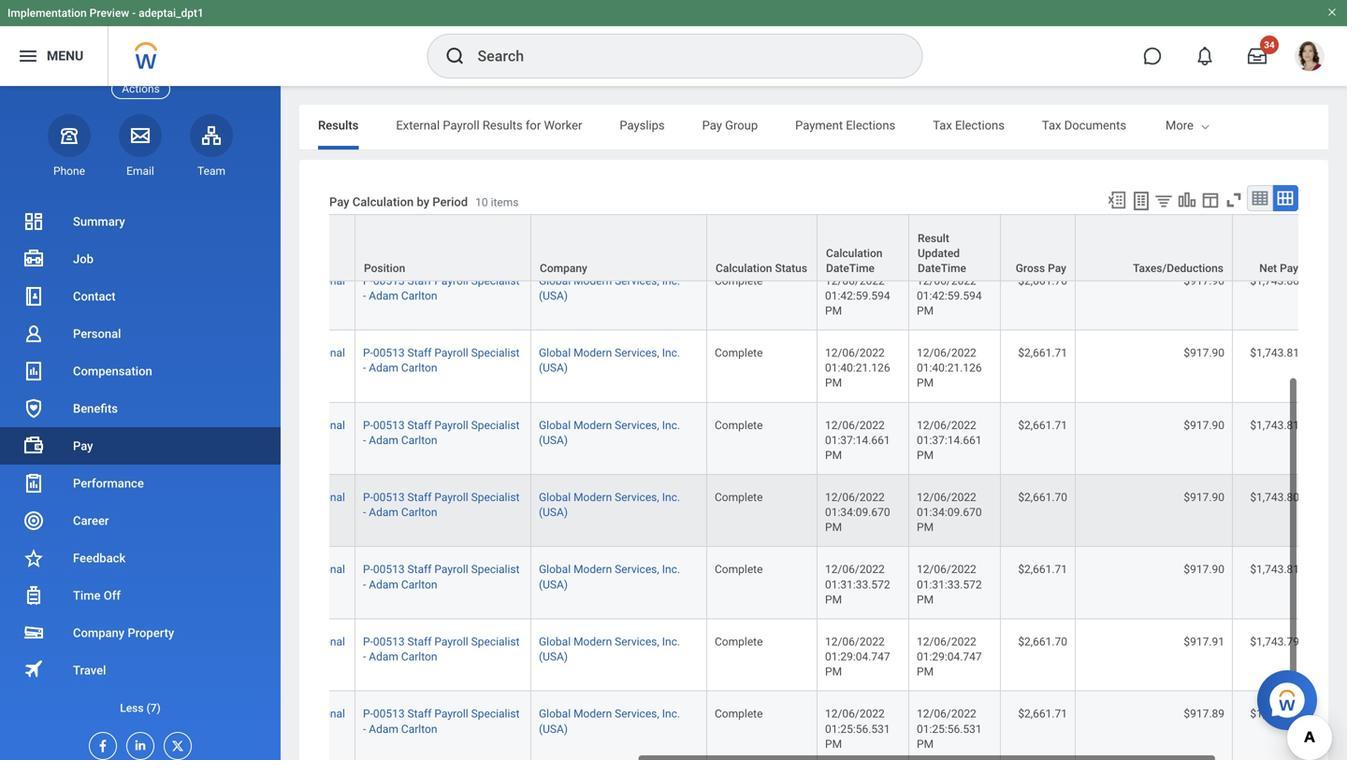 Task type: describe. For each thing, give the bounding box(es) containing it.
payment elections
[[795, 118, 896, 132]]

09/30/2022
[[293, 636, 352, 649]]

tab list containing results
[[299, 105, 1332, 150]]

feedback
[[73, 551, 126, 566]]

p- for 10/31/2022
[[598, 491, 608, 504]]

tax for tax elections
[[933, 118, 952, 132]]

gross pay
[[1251, 262, 1301, 275]]

1 12/06/2022 01:29:04.747 pm from the left
[[1060, 636, 1128, 679]]

compensation
[[73, 364, 152, 378]]

summary image
[[22, 210, 45, 233]]

1 12/06/2022 01:34:09.670 pm from the left
[[1060, 491, 1128, 534]]

00513 for 11/15/2022
[[608, 419, 639, 432]]

inc. for 12/06/2022 01:45:38.369 pm
[[897, 202, 915, 215]]

global modern services, inc. (usa) link for 01:42:59.594
[[774, 271, 915, 303]]

semi- for 09/30/2022
[[446, 636, 474, 649]]

34
[[1264, 39, 1275, 51]]

time off
[[73, 589, 121, 603]]

modern for 12/06/2022 01:31:33.572 pm
[[808, 563, 847, 576]]

2 results from the left
[[483, 118, 523, 132]]

updated
[[1153, 247, 1195, 260]]

global for 12/06/2022 01:37:14.661 pm
[[774, 419, 806, 432]]

adam for 10/31/2022
[[604, 506, 633, 519]]

company for company
[[775, 262, 822, 275]]

10
[[475, 196, 488, 209]]

usa for 12/30/2022
[[422, 202, 443, 215]]

career image
[[22, 510, 45, 532]]

2 01:31:33.572 from the left
[[1152, 578, 1217, 592]]

feedback link
[[0, 540, 281, 577]]

facebook image
[[90, 733, 110, 754]]

regional for 11/30/2022
[[422, 362, 465, 375]]

semi- for 11/30/2022
[[446, 347, 474, 360]]

complete for 12/06/2022 01:37:14.661 pm
[[950, 419, 998, 432]]

calculation datetime
[[1061, 247, 1117, 275]]

professional for 09/15/2022
[[517, 708, 580, 721]]

staff for 10/14/2022
[[642, 563, 667, 576]]

monthly for 09/15/2022
[[474, 708, 515, 721]]

1 12/06/2022 01:37:14.661 pm from the left
[[1060, 419, 1128, 462]]

usa semi-monthly professional regional (regular) for 10/14/2022
[[422, 563, 580, 592]]

result
[[1153, 232, 1184, 245]]

professional for 12/15/2022
[[517, 274, 580, 287]]

p- for 09/30/2022
[[598, 636, 608, 649]]

gross pay button
[[1236, 215, 1310, 281]]

11/15/2022
[[293, 419, 352, 432]]

date
[[367, 262, 390, 275]]

implementation preview -   adeptai_dpt1
[[7, 7, 204, 20]]

specialist for 12/06/2022 01:29:04.747 pm
[[706, 636, 754, 649]]

table image
[[1251, 189, 1269, 208]]

less (7) button
[[0, 697, 281, 720]]

1 01:34:09.670 from the left
[[1060, 506, 1125, 519]]

staff for 12/15/2022
[[642, 274, 667, 287]]

usa for 09/30/2022
[[422, 636, 443, 649]]

calculation status
[[950, 262, 1042, 275]]

regional for 11/15/2022
[[422, 434, 465, 447]]

$2,661.71 for 12/06/2022 01:40:21.126 pm
[[1253, 347, 1302, 360]]

global for 12/06/2022 01:45:38.369 pm
[[774, 202, 806, 215]]

p-00513 staff payroll specialist - adam carlton for 09/30/2022
[[598, 636, 754, 664]]

$2,661.71 for 12/06/2022 01:45:38.369 pm
[[1253, 202, 1302, 215]]

result updated datetime column header
[[1144, 214, 1236, 283]]

calculation for calculation datetime
[[1061, 247, 1117, 260]]

2 12/06/2022 01:37:14.661 pm from the left
[[1152, 419, 1220, 462]]

select to filter grid data image
[[1153, 191, 1174, 210]]

$2,661.70 for 12/06/2022 01:34:09.670 pm
[[1253, 491, 1302, 504]]

contact link
[[0, 278, 281, 315]]

2 12/06/2022 01:45:38.369 pm from the left
[[1152, 202, 1220, 245]]

usa semi-monthly professional regional (regular) for 12/15/2022
[[422, 274, 580, 303]]

export to excel image
[[1107, 190, 1127, 210]]

2 01:40:21.126 from the left
[[1152, 362, 1217, 375]]

payment date/reversal date column header
[[285, 214, 414, 283]]

monthly for 11/30/2022
[[474, 347, 515, 360]]

inc. for 12/06/2022 01:42:59.594 pm
[[897, 274, 915, 287]]

payroll for 12/30/2022
[[669, 202, 703, 215]]

time
[[73, 589, 101, 603]]

monthly for 09/30/2022
[[474, 636, 515, 649]]

8 adam from the top
[[604, 723, 633, 736]]

notifications large image
[[1196, 47, 1214, 65]]

company button
[[766, 215, 941, 281]]

(usa) for 01:42:59.594
[[774, 289, 803, 303]]

row containing 12/30/2022
[[51, 186, 1347, 258]]

2 column header from the left
[[590, 214, 766, 283]]

benefits image
[[22, 398, 45, 420]]

1 01:31:33.572 from the left
[[1060, 578, 1125, 592]]

monthly for 11/15/2022
[[474, 419, 515, 432]]

summary
[[73, 215, 125, 229]]

$2,661.70 for 12/06/2022 01:29:04.747 pm
[[1253, 636, 1302, 649]]

job
[[73, 252, 93, 266]]

worker
[[544, 118, 582, 132]]

actions
[[122, 82, 160, 95]]

semi- for 09/15/2022
[[446, 708, 474, 721]]

8 staff from the top
[[642, 708, 667, 721]]

implementation
[[7, 7, 87, 20]]

1 results from the left
[[318, 118, 359, 132]]

8 carlton from the top
[[636, 723, 672, 736]]

contact
[[73, 290, 116, 304]]

list containing summary
[[0, 203, 281, 727]]

actions button
[[112, 79, 170, 99]]

carlton for 11/30/2022
[[636, 362, 672, 375]]

1 column header from the left
[[414, 214, 590, 283]]

items
[[491, 196, 519, 209]]

1 12/06/2022 01:45:38.369 pm from the left
[[1060, 202, 1128, 245]]

period
[[432, 195, 468, 209]]

1 12/06/2022 01:42:59.594 pm from the left
[[1060, 274, 1128, 318]]

menu banner
[[0, 0, 1347, 86]]

pay group
[[702, 118, 758, 132]]

phone button
[[48, 114, 91, 179]]

00513 for 10/14/2022
[[608, 563, 639, 576]]

phone
[[53, 165, 85, 178]]

services, for 12/06/2022 01:40:21.126 pm
[[850, 347, 894, 360]]

inc. for 12/06/2022 01:40:21.126 pm
[[897, 347, 915, 360]]

external
[[396, 118, 440, 132]]

global modern services, inc. (usa) link for 01:29:04.747
[[774, 632, 915, 664]]

payslips
[[620, 118, 665, 132]]

usa semi-monthly professional regional (regular) for 11/30/2022
[[422, 347, 580, 375]]

2 12/06/2022 01:29:04.747 pm from the left
[[1152, 636, 1220, 679]]

10/31/2022
[[293, 491, 352, 504]]

summary link
[[0, 203, 281, 240]]

p-00513 staff payroll specialist - adam carlton link for 11/30/2022
[[598, 343, 754, 375]]

services, for 12/06/2022 01:37:14.661 pm
[[850, 419, 894, 432]]

team adam carlton element
[[190, 164, 233, 179]]

- for 12/30/2022
[[598, 217, 601, 230]]

tax elections
[[933, 118, 1005, 132]]

benefits link
[[0, 390, 281, 428]]

2 12/06/2022 01:25:56.531 pm from the left
[[1152, 708, 1220, 751]]

professional for 10/14/2022
[[517, 563, 580, 576]]

2 01:25:56.531 from the left
[[1152, 723, 1217, 736]]

withholding orders
[[1164, 118, 1267, 132]]

result updated datetime button
[[1144, 215, 1235, 281]]

elections for payment elections
[[846, 118, 896, 132]]

row containing 10/14/2022
[[51, 547, 1347, 620]]

inc. for 12/06/2022 01:31:33.572 pm
[[897, 563, 915, 576]]

travel
[[73, 664, 106, 678]]

adam for 11/30/2022
[[604, 362, 633, 375]]

regional for 10/14/2022
[[422, 578, 465, 592]]

1 01:29:04.747 from the left
[[1060, 651, 1125, 664]]

x image
[[165, 733, 185, 754]]

pay inside popup button
[[1283, 262, 1301, 275]]

8 p- from the top
[[598, 708, 608, 721]]

email
[[126, 165, 154, 178]]

compensation image
[[22, 360, 45, 383]]

8 specialist from the top
[[706, 708, 754, 721]]

carlton for 09/30/2022
[[636, 651, 672, 664]]

1 12/06/2022 01:40:21.126 pm from the left
[[1060, 347, 1128, 390]]

1 01:42:59.594 from the left
[[1060, 289, 1125, 303]]

pay calculation by period 10 items
[[329, 195, 519, 209]]

input
[[1305, 118, 1332, 132]]

professional for 09/30/2022
[[517, 636, 580, 649]]

00513 for 11/30/2022
[[608, 347, 639, 360]]

complete element for 12/06/2022 01:25:56.531 pm
[[950, 704, 998, 721]]

1 01:40:21.126 from the left
[[1060, 362, 1125, 375]]

staff for 11/30/2022
[[642, 347, 667, 360]]

(usa) for 01:40:21.126
[[774, 362, 803, 375]]

career
[[73, 514, 109, 528]]

0 vertical spatial calculation
[[352, 195, 414, 209]]

(usa) for 01:25:56.531
[[774, 723, 803, 736]]

modern for 12/06/2022 01:40:21.126 pm
[[808, 347, 847, 360]]

usa semi-monthly professional regional (regular) for 09/30/2022
[[422, 636, 580, 664]]

1 12/06/2022 01:25:56.531 pm from the left
[[1060, 708, 1128, 751]]

2 01:29:04.747 from the left
[[1152, 651, 1217, 664]]

services, for 12/06/2022 01:34:09.670 pm
[[850, 491, 894, 504]]

complete for 12/06/2022 01:31:33.572 pm
[[950, 563, 998, 576]]

2 12/06/2022 01:40:21.126 pm from the left
[[1152, 347, 1220, 390]]

career link
[[0, 502, 281, 540]]

company property
[[73, 626, 174, 640]]

payroll for 10/14/2022
[[669, 563, 703, 576]]

off
[[104, 589, 121, 603]]

specialist for 12/06/2022 01:45:38.369 pm
[[706, 202, 754, 215]]

usa for 10/14/2022
[[422, 563, 443, 576]]

34 button
[[1237, 36, 1279, 77]]

performance link
[[0, 465, 281, 502]]

services, for 12/06/2022 01:45:38.369 pm
[[850, 202, 894, 215]]

tax documents
[[1042, 118, 1126, 132]]

1 01:25:56.531 from the left
[[1060, 723, 1125, 736]]

date/reversal
[[294, 262, 365, 275]]

personal link
[[0, 315, 281, 353]]

2 01:34:09.670 from the left
[[1152, 506, 1217, 519]]

benefits
[[73, 402, 118, 416]]

click to view/edit grid preferences image
[[1200, 190, 1221, 210]]

orders
[[1231, 118, 1267, 132]]

datetime inside popup button
[[1153, 262, 1201, 275]]

12/30/2022
[[293, 202, 352, 215]]

usa for 11/30/2022
[[422, 347, 443, 360]]

usa semi-monthly professional regional (regular) link for 09/30/2022
[[422, 632, 580, 664]]

10/14/2022
[[293, 563, 352, 576]]

company for company property
[[73, 626, 125, 640]]

complete element for 12/06/2022 01:40:21.126 pm
[[950, 343, 998, 360]]

2 01:42:59.594 from the left
[[1152, 289, 1217, 303]]

inc. for 12/06/2022 01:25:56.531 pm
[[897, 708, 915, 721]]

1 12/06/2022 01:31:33.572 pm from the left
[[1060, 563, 1128, 607]]

complete element for 12/06/2022 01:37:14.661 pm
[[950, 415, 998, 432]]

calculation status button
[[942, 215, 1052, 281]]

gross
[[1251, 262, 1280, 275]]

payment date/reversal date
[[294, 247, 390, 275]]

pay link
[[0, 428, 281, 465]]

8 p-00513 staff payroll specialist - adam carlton from the top
[[598, 708, 754, 736]]

modern for 12/06/2022 01:29:04.747 pm
[[808, 636, 847, 649]]

global modern services, inc. (usa) for 01:42:59.594
[[774, 274, 915, 303]]

2 12/06/2022 01:31:33.572 pm from the left
[[1152, 563, 1220, 607]]

global for 12/06/2022 01:25:56.531 pm
[[774, 708, 806, 721]]

p-00513 staff payroll specialist - adam carlton link for 09/30/2022
[[598, 632, 754, 664]]

travel image
[[22, 658, 45, 681]]

modern for 12/06/2022 01:37:14.661 pm
[[808, 419, 847, 432]]

usa semi-monthly professional regional (regular) link for 10/31/2022
[[422, 487, 580, 519]]

calculation datetime column header
[[1052, 214, 1144, 283]]

payroll for 12/15/2022
[[669, 274, 703, 287]]

semi- for 11/15/2022
[[446, 419, 474, 432]]

group
[[725, 118, 758, 132]]



Task type: vqa. For each thing, say whether or not it's contained in the screenshot.
tooltip
no



Task type: locate. For each thing, give the bounding box(es) containing it.
12/06/2022 01:25:56.531 pm
[[1060, 708, 1128, 751], [1152, 708, 1220, 751]]

0 horizontal spatial 01:31:33.572
[[1060, 578, 1125, 592]]

1 vertical spatial payment
[[294, 247, 338, 260]]

phone image
[[56, 124, 82, 147]]

calculation status column header
[[942, 214, 1052, 283]]

7 p-00513 staff payroll specialist - adam carlton from the top
[[598, 636, 754, 664]]

1 vertical spatial company
[[73, 626, 125, 640]]

6 global modern services, inc. (usa) from the top
[[774, 563, 915, 592]]

1 horizontal spatial company
[[775, 262, 822, 275]]

datetime
[[1061, 262, 1110, 275], [1153, 262, 1201, 275]]

p-00513 staff payroll specialist - adam carlton for 10/14/2022
[[598, 563, 754, 592]]

0 horizontal spatial company
[[73, 626, 125, 640]]

12/15/2022
[[293, 274, 352, 287]]

company inside company property link
[[73, 626, 125, 640]]

company inside company popup button
[[775, 262, 822, 275]]

documents
[[1064, 118, 1126, 132]]

0 horizontal spatial 12/06/2022 01:42:59.594 pm
[[1060, 274, 1128, 318]]

p- for 12/15/2022
[[598, 274, 608, 287]]

external payroll results for worker
[[396, 118, 582, 132]]

1 horizontal spatial 12/06/2022 01:34:09.670 pm
[[1152, 491, 1220, 534]]

Search Workday  search field
[[478, 36, 884, 77]]

global modern services, inc. (usa) for 01:37:14.661
[[774, 419, 915, 447]]

pay
[[702, 118, 722, 132], [329, 195, 349, 209], [1283, 262, 1301, 275], [73, 439, 93, 453]]

- for 10/31/2022
[[598, 506, 601, 519]]

7 specialist from the top
[[706, 636, 754, 649]]

pay image
[[22, 435, 45, 457]]

0 horizontal spatial 12/06/2022 01:37:14.661 pm
[[1060, 419, 1128, 462]]

monthly for 10/31/2022
[[474, 491, 515, 504]]

fullscreen image
[[1224, 190, 1244, 210]]

12/06/2022 01:31:33.572 pm
[[1060, 563, 1128, 607], [1152, 563, 1220, 607]]

by
[[417, 195, 429, 209]]

12/06/2022 01:37:14.661 pm
[[1060, 419, 1128, 462], [1152, 419, 1220, 462]]

professional for 11/15/2022
[[517, 419, 580, 432]]

(usa)
[[774, 217, 803, 230], [774, 289, 803, 303], [774, 362, 803, 375], [774, 434, 803, 447], [774, 506, 803, 519], [774, 578, 803, 592], [774, 651, 803, 664], [774, 723, 803, 736]]

specialist for 12/06/2022 01:40:21.126 pm
[[706, 347, 754, 360]]

personal image
[[22, 323, 45, 345]]

0 vertical spatial payment
[[795, 118, 843, 132]]

list
[[0, 203, 281, 727]]

0 horizontal spatial 01:42:59.594
[[1060, 289, 1125, 303]]

professional
[[517, 202, 580, 215], [517, 274, 580, 287], [517, 347, 580, 360], [517, 419, 580, 432], [517, 491, 580, 504], [517, 563, 580, 576], [517, 636, 580, 649], [517, 708, 580, 721]]

export to worksheets image
[[1130, 190, 1153, 212]]

view team image
[[200, 124, 223, 147]]

less (7)
[[120, 702, 161, 715]]

(usa) for 01:37:14.661
[[774, 434, 803, 447]]

1 horizontal spatial 12/06/2022 01:42:59.594 pm
[[1152, 274, 1220, 318]]

payroll for 10/31/2022
[[669, 491, 703, 504]]

1 horizontal spatial tax
[[1042, 118, 1061, 132]]

payment for payment date/reversal date
[[294, 247, 338, 260]]

payment date/reversal date button
[[285, 215, 413, 281]]

calculation for calculation status
[[950, 262, 1007, 275]]

status
[[1010, 262, 1042, 275]]

0 vertical spatial $2,661.70
[[1253, 274, 1302, 287]]

4 specialist from the top
[[706, 419, 754, 432]]

property
[[128, 626, 174, 640]]

6 services, from the top
[[850, 563, 894, 576]]

0 horizontal spatial payment
[[294, 247, 338, 260]]

8 usa from the top
[[422, 708, 443, 721]]

5 regional from the top
[[422, 506, 465, 519]]

1 (regular) from the top
[[468, 217, 514, 230]]

0 vertical spatial company
[[775, 262, 822, 275]]

row containing result updated datetime
[[51, 214, 1347, 283]]

1 horizontal spatial payment
[[795, 118, 843, 132]]

2 vertical spatial calculation
[[950, 262, 1007, 275]]

p-00513 staff payroll specialist - adam carlton link for 12/15/2022
[[598, 271, 754, 303]]

1 horizontal spatial 01:34:09.670
[[1152, 506, 1217, 519]]

$2,661.71 for 12/06/2022 01:31:33.572 pm
[[1253, 563, 1302, 576]]

1 inc. from the top
[[897, 202, 915, 215]]

calculation datetime button
[[1052, 215, 1143, 281]]

global modern services, inc. (usa) link for 01:37:14.661
[[774, 415, 915, 447]]

12/06/2022 01:45:38.369 pm
[[1060, 202, 1128, 245], [1152, 202, 1220, 245]]

1 horizontal spatial elections
[[955, 118, 1005, 132]]

column header
[[414, 214, 590, 283], [590, 214, 766, 283]]

0 horizontal spatial 12/06/2022 01:34:09.670 pm
[[1060, 491, 1128, 534]]

monthly for 10/14/2022
[[474, 563, 515, 576]]

1 vertical spatial calculation
[[1061, 247, 1117, 260]]

company property image
[[22, 622, 45, 645]]

tax
[[933, 118, 952, 132], [1042, 118, 1061, 132]]

p-00513 staff payroll specialist - adam carlton link for 10/14/2022
[[598, 560, 754, 592]]

2 inc. from the top
[[897, 274, 915, 287]]

1 horizontal spatial results
[[483, 118, 523, 132]]

0 horizontal spatial 12/06/2022 01:25:56.531 pm
[[1060, 708, 1128, 751]]

results left external
[[318, 118, 359, 132]]

complete element for 12/06/2022 01:31:33.572 pm
[[950, 560, 998, 576]]

time off link
[[0, 577, 281, 615]]

0 horizontal spatial 01:40:21.126
[[1060, 362, 1125, 375]]

0 horizontal spatial 12/06/2022 01:40:21.126 pm
[[1060, 347, 1128, 390]]

less
[[120, 702, 144, 715]]

7 regional from the top
[[422, 651, 465, 664]]

tab list
[[299, 105, 1332, 150]]

(usa) for 01:34:09.670
[[774, 506, 803, 519]]

6 monthly from the top
[[474, 563, 515, 576]]

1 global modern services, inc. (usa) link from the top
[[774, 198, 915, 230]]

staff for 10/31/2022
[[642, 491, 667, 504]]

00513 for 09/30/2022
[[608, 636, 639, 649]]

01:42:59.594 down calculation datetime
[[1060, 289, 1125, 303]]

4 adam from the top
[[604, 434, 633, 447]]

monthly for 12/15/2022
[[474, 274, 515, 287]]

usa semi-monthly professional regional (regular) for 11/15/2022
[[422, 419, 580, 447]]

-
[[132, 7, 136, 20], [598, 217, 601, 230], [598, 289, 601, 303], [598, 362, 601, 375], [598, 434, 601, 447], [598, 506, 601, 519], [598, 578, 601, 592], [598, 651, 601, 664], [598, 723, 601, 736]]

2 datetime from the left
[[1153, 262, 1201, 275]]

0 horizontal spatial 01:29:04.747
[[1060, 651, 1125, 664]]

team link
[[190, 114, 233, 179]]

1 horizontal spatial 01:37:14.661
[[1152, 434, 1217, 447]]

- for 11/30/2022
[[598, 362, 601, 375]]

0 horizontal spatial calculation
[[352, 195, 414, 209]]

1 horizontal spatial 01:42:59.594
[[1152, 289, 1217, 303]]

specialist for 12/06/2022 01:37:14.661 pm
[[706, 419, 754, 432]]

1 horizontal spatial 12/06/2022 01:37:14.661 pm
[[1152, 419, 1220, 462]]

5 usa from the top
[[422, 491, 443, 504]]

1 horizontal spatial 12/06/2022 01:29:04.747 pm
[[1152, 636, 1220, 679]]

1 horizontal spatial 01:31:33.572
[[1152, 578, 1217, 592]]

personal
[[73, 327, 121, 341]]

modern
[[808, 202, 847, 215], [808, 274, 847, 287], [808, 347, 847, 360], [808, 419, 847, 432], [808, 491, 847, 504], [808, 563, 847, 576], [808, 636, 847, 649], [808, 708, 847, 721]]

5 professional from the top
[[517, 491, 580, 504]]

result updated datetime
[[1153, 232, 1201, 275]]

feedback image
[[22, 547, 45, 570]]

3 professional from the top
[[517, 347, 580, 360]]

7 inc. from the top
[[897, 636, 915, 649]]

6 global from the top
[[774, 563, 806, 576]]

professional for 12/30/2022
[[517, 202, 580, 215]]

datetime inside calculation datetime
[[1061, 262, 1110, 275]]

global modern services, inc. (usa) for 01:25:56.531
[[774, 708, 915, 736]]

1 horizontal spatial 01:25:56.531
[[1152, 723, 1217, 736]]

regional
[[422, 217, 465, 230], [422, 289, 465, 303], [422, 362, 465, 375], [422, 434, 465, 447], [422, 506, 465, 519], [422, 578, 465, 592], [422, 651, 465, 664], [422, 723, 465, 736]]

team
[[197, 165, 225, 178]]

payment inside payment date/reversal date
[[294, 247, 338, 260]]

preview
[[90, 7, 129, 20]]

2 01:45:38.369 from the left
[[1152, 217, 1217, 230]]

(regular) for 10/31/2022
[[468, 506, 514, 519]]

menu
[[47, 48, 83, 64]]

row
[[51, 186, 1347, 258], [51, 214, 1347, 283], [51, 258, 1347, 331], [51, 331, 1347, 403], [51, 403, 1347, 475], [51, 475, 1347, 547], [51, 547, 1347, 620], [51, 620, 1347, 692], [51, 692, 1347, 761]]

pay down 'benefits'
[[73, 439, 93, 453]]

menu button
[[0, 26, 108, 86]]

4 global modern services, inc. (usa) link from the top
[[774, 415, 915, 447]]

linkedin image
[[127, 733, 148, 753]]

2 01:37:14.661 from the left
[[1152, 434, 1217, 447]]

0 horizontal spatial 01:45:38.369
[[1060, 217, 1125, 230]]

p- for 12/30/2022
[[598, 202, 608, 215]]

close environment banner image
[[1327, 7, 1338, 18]]

pay inside list
[[73, 439, 93, 453]]

row containing 11/30/2022
[[51, 331, 1347, 403]]

p-00513 staff payroll specialist - adam carlton link for 10/31/2022
[[598, 487, 754, 519]]

global modern services, inc. (usa) for 01:40:21.126
[[774, 347, 915, 375]]

complete
[[950, 202, 998, 215], [950, 274, 998, 287], [950, 347, 998, 360], [950, 419, 998, 432], [950, 491, 998, 504], [950, 563, 998, 576], [950, 636, 998, 649], [950, 708, 998, 721]]

5 complete from the top
[[950, 491, 998, 504]]

usa semi-monthly professional regional (regular) link for 11/15/2022
[[422, 415, 580, 447]]

0 horizontal spatial 01:37:14.661
[[1060, 434, 1125, 447]]

4 regional from the top
[[422, 434, 465, 447]]

0 horizontal spatial 12/06/2022 01:45:38.369 pm
[[1060, 202, 1128, 245]]

usa semi-monthly professional regional (regular) for 10/31/2022
[[422, 491, 580, 519]]

payment
[[795, 118, 843, 132], [294, 247, 338, 260]]

calculation inside popup button
[[950, 262, 1007, 275]]

01:45:38.369
[[1060, 217, 1125, 230], [1152, 217, 1217, 230]]

semi- for 10/14/2022
[[446, 563, 474, 576]]

1 horizontal spatial 12/06/2022 01:45:38.369 pm
[[1152, 202, 1220, 245]]

5 complete element from the top
[[950, 487, 998, 504]]

usa for 10/31/2022
[[422, 491, 443, 504]]

01:34:09.670
[[1060, 506, 1125, 519], [1152, 506, 1217, 519]]

2 p- from the top
[[598, 274, 608, 287]]

inc. for 12/06/2022 01:34:09.670 pm
[[897, 491, 915, 504]]

12/06/2022
[[1060, 202, 1120, 215], [1152, 202, 1211, 215], [1060, 274, 1120, 287], [1152, 274, 1211, 287], [1060, 347, 1120, 360], [1152, 347, 1211, 360], [1060, 419, 1120, 432], [1152, 419, 1211, 432], [1060, 491, 1120, 504], [1152, 491, 1211, 504], [1060, 563, 1120, 576], [1152, 563, 1211, 576], [1060, 636, 1120, 649], [1152, 636, 1211, 649], [1060, 708, 1120, 721], [1152, 708, 1211, 721]]

usa semi-monthly professional regional (regular) link for 12/15/2022
[[422, 271, 580, 303]]

0 horizontal spatial 01:25:56.531
[[1060, 723, 1125, 736]]

01:42:59.594
[[1060, 289, 1125, 303], [1152, 289, 1217, 303]]

3 modern from the top
[[808, 347, 847, 360]]

1 horizontal spatial datetime
[[1153, 262, 1201, 275]]

profile logan mcneil image
[[1295, 41, 1325, 75]]

7 monthly from the top
[[474, 636, 515, 649]]

(regular) for 12/15/2022
[[468, 289, 514, 303]]

0 horizontal spatial 12/06/2022 01:31:33.572 pm
[[1060, 563, 1128, 607]]

6 modern from the top
[[808, 563, 847, 576]]

5 inc. from the top
[[897, 491, 915, 504]]

11/30/2022
[[293, 347, 352, 360]]

0 horizontal spatial datetime
[[1061, 262, 1110, 275]]

company property link
[[0, 615, 281, 652]]

job image
[[22, 248, 45, 270]]

- for 12/15/2022
[[598, 289, 601, 303]]

payment right group
[[795, 118, 843, 132]]

1 horizontal spatial 01:45:38.369
[[1152, 217, 1217, 230]]

7 semi- from the top
[[446, 636, 474, 649]]

for
[[526, 118, 541, 132]]

datetime right status
[[1061, 262, 1110, 275]]

5 global modern services, inc. (usa) from the top
[[774, 491, 915, 519]]

2 12/06/2022 01:34:09.670 pm from the left
[[1152, 491, 1220, 534]]

carlton for 10/31/2022
[[636, 506, 672, 519]]

p-00513 staff payroll specialist - adam carlton link
[[598, 198, 754, 230], [598, 271, 754, 303], [598, 343, 754, 375], [598, 415, 754, 447], [598, 487, 754, 519], [598, 560, 754, 592], [598, 632, 754, 664], [598, 704, 754, 736]]

2 $2,661.71 from the top
[[1253, 347, 1302, 360]]

12/06/2022 01:40:21.126 pm
[[1060, 347, 1128, 390], [1152, 347, 1220, 390]]

more
[[1166, 118, 1194, 132]]

0 horizontal spatial results
[[318, 118, 359, 132]]

calculation left by
[[352, 195, 414, 209]]

results left the for on the top left of the page
[[483, 118, 523, 132]]

4 global modern services, inc. (usa) from the top
[[774, 419, 915, 447]]

services, for 12/06/2022 01:42:59.594 pm
[[850, 274, 894, 287]]

row containing 09/15/2022
[[51, 692, 1347, 761]]

inbox large image
[[1248, 47, 1267, 65]]

adam
[[604, 217, 633, 230], [604, 289, 633, 303], [604, 362, 633, 375], [604, 434, 633, 447], [604, 506, 633, 519], [604, 578, 633, 592], [604, 651, 633, 664], [604, 723, 633, 736]]

7 usa semi-monthly professional regional (regular) from the top
[[422, 636, 580, 664]]

1 carlton from the top
[[636, 217, 672, 230]]

6 specialist from the top
[[706, 563, 754, 576]]

8 semi- from the top
[[446, 708, 474, 721]]

0 horizontal spatial elections
[[846, 118, 896, 132]]

0 horizontal spatial tax
[[933, 118, 952, 132]]

usa semi-monthly professional regional (regular) for 12/30/2022
[[422, 202, 580, 230]]

pay right gross
[[1283, 262, 1301, 275]]

00513
[[608, 202, 639, 215], [608, 274, 639, 287], [608, 347, 639, 360], [608, 419, 639, 432], [608, 491, 639, 504], [608, 563, 639, 576], [608, 636, 639, 649], [608, 708, 639, 721]]

withholding
[[1164, 118, 1228, 132]]

0 horizontal spatial 01:34:09.670
[[1060, 506, 1125, 519]]

global modern services, inc. (usa) for 01:45:38.369
[[774, 202, 915, 230]]

8 regional from the top
[[422, 723, 465, 736]]

7 global modern services, inc. (usa) link from the top
[[774, 632, 915, 664]]

1 staff from the top
[[642, 202, 667, 215]]

01:25:56.531
[[1060, 723, 1125, 736], [1152, 723, 1217, 736]]

7 row from the top
[[51, 547, 1347, 620]]

12/06/2022 01:29:04.747 pm
[[1060, 636, 1128, 679], [1152, 636, 1220, 679]]

5 specialist from the top
[[706, 491, 754, 504]]

global modern services, inc. (usa) link
[[774, 198, 915, 230], [774, 271, 915, 303], [774, 343, 915, 375], [774, 415, 915, 447], [774, 487, 915, 519], [774, 560, 915, 592], [774, 632, 915, 664], [774, 704, 915, 736]]

01:42:59.594 down result updated datetime
[[1152, 289, 1217, 303]]

3 regional from the top
[[422, 362, 465, 375]]

8 00513 from the top
[[608, 708, 639, 721]]

01:40:21.126
[[1060, 362, 1125, 375], [1152, 362, 1217, 375]]

email adam carlton element
[[119, 164, 162, 179]]

row containing 11/15/2022
[[51, 403, 1347, 475]]

payment up date/reversal
[[294, 247, 338, 260]]

search image
[[444, 45, 466, 67]]

4 usa semi-monthly professional regional (regular) link from the top
[[422, 415, 580, 447]]

complete element for 12/06/2022 01:42:59.594 pm
[[950, 271, 998, 287]]

8 p-00513 staff payroll specialist - adam carlton link from the top
[[598, 704, 754, 736]]

usa semi-monthly professional regional (regular) link for 12/30/2022
[[422, 198, 580, 230]]

2 services, from the top
[[850, 274, 894, 287]]

2 12/06/2022 01:42:59.594 pm from the left
[[1152, 274, 1220, 318]]

compensation link
[[0, 353, 281, 390]]

travel link
[[0, 652, 281, 689]]

3 usa semi-monthly professional regional (regular) from the top
[[422, 347, 580, 375]]

1 horizontal spatial 01:29:04.747
[[1152, 651, 1217, 664]]

usa semi-monthly professional regional (regular)
[[422, 202, 580, 230], [422, 274, 580, 303], [422, 347, 580, 375], [422, 419, 580, 447], [422, 491, 580, 519], [422, 563, 580, 592], [422, 636, 580, 664], [422, 708, 580, 736]]

semi- for 12/15/2022
[[446, 274, 474, 287]]

semi- for 10/31/2022
[[446, 491, 474, 504]]

complete element
[[950, 198, 998, 215], [950, 271, 998, 287], [950, 343, 998, 360], [950, 415, 998, 432], [950, 487, 998, 504], [950, 560, 998, 576], [950, 632, 998, 649], [950, 704, 998, 721]]

(regular) for 11/30/2022
[[468, 362, 514, 375]]

12/06/2022 01:42:59.594 pm
[[1060, 274, 1128, 318], [1152, 274, 1220, 318]]

7 staff from the top
[[642, 636, 667, 649]]

view worker - expand/collapse chart image
[[1177, 190, 1197, 210]]

p-00513 staff payroll specialist - adam carlton for 11/30/2022
[[598, 347, 754, 375]]

8 complete from the top
[[950, 708, 998, 721]]

09/15/2022
[[293, 708, 352, 721]]

1 horizontal spatial calculation
[[950, 262, 1007, 275]]

contact image
[[22, 285, 45, 308]]

12/06/2022 01:42:59.594 pm right status
[[1060, 274, 1128, 318]]

(usa) for 01:29:04.747
[[774, 651, 803, 664]]

12/06/2022 01:34:09.670 pm
[[1060, 491, 1128, 534], [1152, 491, 1220, 534]]

(regular) for 09/30/2022
[[468, 651, 514, 664]]

1 horizontal spatial 12/06/2022 01:31:33.572 pm
[[1152, 563, 1220, 607]]

1 vertical spatial $2,661.70
[[1253, 491, 1302, 504]]

usa semi-monthly professional regional (regular) for 09/15/2022
[[422, 708, 580, 736]]

complete element for 12/06/2022 01:29:04.747 pm
[[950, 632, 998, 649]]

2 horizontal spatial calculation
[[1061, 247, 1117, 260]]

complete for 12/06/2022 01:45:38.369 pm
[[950, 202, 998, 215]]

p-00513 staff payroll specialist - adam carlton link for 12/30/2022
[[598, 198, 754, 230]]

3 global modern services, inc. (usa) from the top
[[774, 347, 915, 375]]

8 (usa) from the top
[[774, 723, 803, 736]]

1 horizontal spatial 12/06/2022 01:40:21.126 pm
[[1152, 347, 1220, 390]]

calculation
[[352, 195, 414, 209], [1061, 247, 1117, 260], [950, 262, 1007, 275]]

6 carlton from the top
[[636, 578, 672, 592]]

calculation left status
[[950, 262, 1007, 275]]

global modern services, inc. (usa) link for 01:25:56.531
[[774, 704, 915, 736]]

1 horizontal spatial 12/06/2022 01:25:56.531 pm
[[1152, 708, 1220, 751]]

semi-
[[446, 202, 474, 215], [446, 274, 474, 287], [446, 347, 474, 360], [446, 419, 474, 432], [446, 491, 474, 504], [446, 563, 474, 576], [446, 636, 474, 649], [446, 708, 474, 721]]

8 global modern services, inc. (usa) link from the top
[[774, 704, 915, 736]]

3 (usa) from the top
[[774, 362, 803, 375]]

datetime down the updated
[[1153, 262, 1201, 275]]

payroll for 09/30/2022
[[669, 636, 703, 649]]

1 01:45:38.369 from the left
[[1060, 217, 1125, 230]]

mail image
[[129, 124, 152, 147]]

3 usa semi-monthly professional regional (regular) link from the top
[[422, 343, 580, 375]]

justify image
[[17, 45, 39, 67]]

navigation pane region
[[0, 64, 281, 761]]

7 usa semi-monthly professional regional (regular) link from the top
[[422, 632, 580, 664]]

regional for 10/31/2022
[[422, 506, 465, 519]]

01:45:38.369 up result
[[1152, 217, 1217, 230]]

usa semi-monthly professional regional (regular) link
[[422, 198, 580, 230], [422, 271, 580, 303], [422, 343, 580, 375], [422, 415, 580, 447], [422, 487, 580, 519], [422, 560, 580, 592], [422, 632, 580, 664], [422, 704, 580, 736]]

calculation down export to excel icon
[[1061, 247, 1117, 260]]

1 horizontal spatial 01:40:21.126
[[1152, 362, 1217, 375]]

4 p- from the top
[[598, 419, 608, 432]]

carlton for 12/15/2022
[[636, 289, 672, 303]]

complete for 12/06/2022 01:34:09.670 pm
[[950, 491, 998, 504]]

calculation inside popup button
[[1061, 247, 1117, 260]]

1 01:37:14.661 from the left
[[1060, 434, 1125, 447]]

3 global modern services, inc. (usa) link from the top
[[774, 343, 915, 375]]

p- for 11/30/2022
[[598, 347, 608, 360]]

12/06/2022 01:42:59.594 pm down the updated
[[1152, 274, 1220, 318]]

professional for 11/30/2022
[[517, 347, 580, 360]]

(regular) for 09/15/2022
[[468, 723, 514, 736]]

p-00513 staff payroll specialist - adam carlton
[[598, 202, 754, 230], [598, 274, 754, 303], [598, 347, 754, 375], [598, 419, 754, 447], [598, 491, 754, 519], [598, 563, 754, 592], [598, 636, 754, 664], [598, 708, 754, 736]]

00513 for 12/15/2022
[[608, 274, 639, 287]]

usa
[[422, 202, 443, 215], [422, 274, 443, 287], [422, 347, 443, 360], [422, 419, 443, 432], [422, 491, 443, 504], [422, 563, 443, 576], [422, 636, 443, 649], [422, 708, 443, 721]]

pay for pay
[[73, 439, 93, 453]]

carlton for 12/30/2022
[[636, 217, 672, 230]]

1 p-00513 staff payroll specialist - adam carlton from the top
[[598, 202, 754, 230]]

5 row from the top
[[51, 403, 1347, 475]]

- for 11/15/2022
[[598, 434, 601, 447]]

1 professional from the top
[[517, 202, 580, 215]]

7 global modern services, inc. (usa) from the top
[[774, 636, 915, 664]]

$2,661.71 for 12/06/2022 01:37:14.661 pm
[[1253, 419, 1302, 432]]

$2,661.70
[[1253, 274, 1302, 287], [1253, 491, 1302, 504], [1253, 636, 1302, 649]]

complete for 12/06/2022 01:25:56.531 pm
[[950, 708, 998, 721]]

2 complete element from the top
[[950, 271, 998, 287]]

row containing 12/15/2022
[[51, 258, 1347, 331]]

complete element for 12/06/2022 01:34:09.670 pm
[[950, 487, 998, 504]]

7 carlton from the top
[[636, 651, 672, 664]]

6 professional from the top
[[517, 563, 580, 576]]

time off image
[[22, 585, 45, 607]]

0 horizontal spatial 12/06/2022 01:29:04.747 pm
[[1060, 636, 1128, 679]]

7 00513 from the top
[[608, 636, 639, 649]]

p-00513 staff payroll specialist - adam carlton for 12/30/2022
[[598, 202, 754, 230]]

regional for 09/15/2022
[[422, 723, 465, 736]]

regional for 12/30/2022
[[422, 217, 465, 230]]

8 global from the top
[[774, 708, 806, 721]]

monthly
[[474, 202, 515, 215], [474, 274, 515, 287], [474, 347, 515, 360], [474, 419, 515, 432], [474, 491, 515, 504], [474, 563, 515, 576], [474, 636, 515, 649], [474, 708, 515, 721]]

2 vertical spatial $2,661.70
[[1253, 636, 1302, 649]]

performance image
[[22, 472, 45, 495]]

5 global from the top
[[774, 491, 806, 504]]

3 specialist from the top
[[706, 347, 754, 360]]

1 global modern services, inc. (usa) from the top
[[774, 202, 915, 230]]

row containing 09/30/2022
[[51, 620, 1347, 692]]

services, for 12/06/2022 01:29:04.747 pm
[[850, 636, 894, 649]]

adeptai_dpt1
[[139, 7, 204, 20]]

performance
[[73, 477, 144, 491]]

- inside menu banner
[[132, 7, 136, 20]]

pay left group
[[702, 118, 722, 132]]

2 adam from the top
[[604, 289, 633, 303]]

job link
[[0, 240, 281, 278]]

5 modern from the top
[[808, 491, 847, 504]]

company column header
[[766, 214, 942, 283]]

row containing 10/31/2022
[[51, 475, 1347, 547]]

specialist for 12/06/2022 01:42:59.594 pm
[[706, 274, 754, 287]]

01:31:33.572
[[1060, 578, 1125, 592], [1152, 578, 1217, 592]]

4 professional from the top
[[517, 419, 580, 432]]

2 professional from the top
[[517, 274, 580, 287]]

1 monthly from the top
[[474, 202, 515, 215]]

7 p-00513 staff payroll specialist - adam carlton link from the top
[[598, 632, 754, 664]]

email button
[[119, 114, 162, 179]]

3 p-00513 staff payroll specialist - adam carlton link from the top
[[598, 343, 754, 375]]

global modern services, inc. (usa) for 01:29:04.747
[[774, 636, 915, 664]]

4 inc. from the top
[[897, 419, 915, 432]]

expand table image
[[1276, 189, 1295, 208]]

(regular)
[[468, 217, 514, 230], [468, 289, 514, 303], [468, 362, 514, 375], [468, 434, 514, 447], [468, 506, 514, 519], [468, 578, 514, 592], [468, 651, 514, 664], [468, 723, 514, 736]]

7 adam from the top
[[604, 651, 633, 664]]

staff for 09/30/2022
[[642, 636, 667, 649]]

6 regional from the top
[[422, 578, 465, 592]]

payment for payment elections
[[795, 118, 843, 132]]

toolbar
[[1098, 185, 1298, 214]]

pay up 'payment date/reversal date' popup button
[[329, 195, 349, 209]]

global for 12/06/2022 01:40:21.126 pm
[[774, 347, 806, 360]]

less (7) button
[[0, 689, 281, 727]]

(7)
[[146, 702, 161, 715]]

01:45:38.369 down export to excel icon
[[1060, 217, 1125, 230]]

phone adam carlton element
[[48, 164, 91, 179]]

5 global modern services, inc. (usa) link from the top
[[774, 487, 915, 519]]



